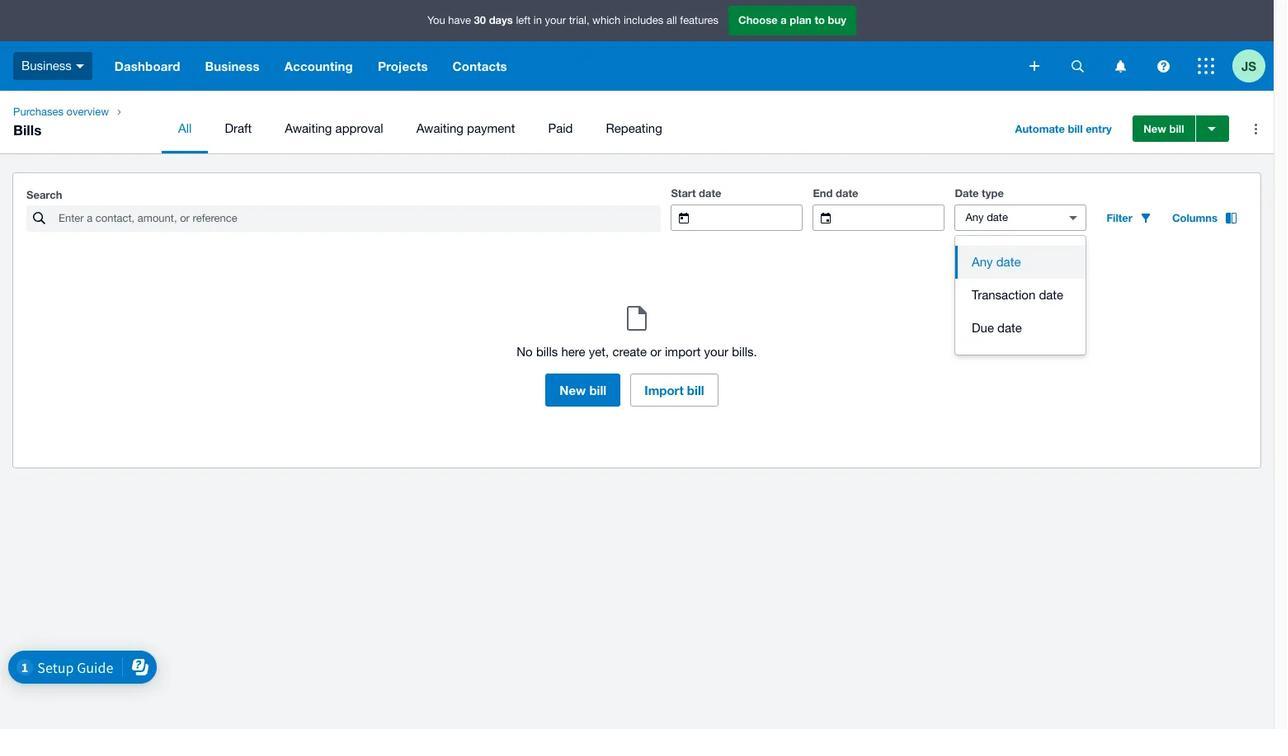 Task type: describe. For each thing, give the bounding box(es) containing it.
import bill button
[[631, 374, 718, 407]]

dashboard link
[[102, 41, 193, 91]]

to
[[815, 13, 825, 27]]

features
[[680, 14, 719, 27]]

business inside business dropdown button
[[205, 59, 260, 73]]

any date
[[972, 255, 1021, 269]]

bills
[[13, 121, 41, 139]]

filter button
[[1097, 205, 1162, 231]]

Date type field
[[956, 205, 1056, 230]]

any
[[972, 255, 993, 269]]

you
[[427, 14, 445, 27]]

awaiting for awaiting payment
[[416, 121, 464, 135]]

search
[[26, 188, 62, 201]]

payment
[[467, 121, 515, 135]]

overview
[[66, 106, 109, 118]]

here
[[561, 345, 585, 359]]

new bill for new bill button in bills 'navigation'
[[1144, 122, 1184, 135]]

date for any date
[[996, 255, 1021, 269]]

date type
[[955, 186, 1004, 200]]

transaction date button
[[955, 279, 1086, 312]]

accounting button
[[272, 41, 365, 91]]

new bill button inside bills 'navigation'
[[1133, 116, 1195, 142]]

you have 30 days left in your trial, which includes all features
[[427, 13, 719, 27]]

date for due date
[[998, 321, 1022, 335]]

bills
[[536, 345, 558, 359]]

no
[[517, 345, 533, 359]]

bill for import bill button
[[687, 383, 704, 398]]

all
[[178, 121, 192, 135]]

draft link
[[208, 104, 268, 153]]

projects button
[[365, 41, 440, 91]]

contacts button
[[440, 41, 520, 91]]

automate bill entry
[[1015, 122, 1112, 135]]

start
[[671, 186, 696, 200]]

all
[[667, 14, 677, 27]]

Start date field
[[702, 205, 802, 230]]

new for new bill button in bills 'navigation'
[[1144, 122, 1167, 135]]

bills navigation
[[0, 91, 1274, 153]]

0 horizontal spatial new bill button
[[546, 374, 621, 407]]

bill for new bill button in bills 'navigation'
[[1169, 122, 1184, 135]]

date for start date
[[699, 186, 722, 200]]

due
[[972, 321, 994, 335]]

date for end date
[[836, 186, 858, 200]]

Search field
[[57, 206, 661, 231]]

business button
[[193, 41, 272, 91]]

transaction date
[[972, 288, 1064, 302]]

bill for automate bill entry popup button
[[1068, 122, 1083, 135]]

includes
[[624, 14, 664, 27]]

30
[[474, 13, 486, 27]]

projects
[[378, 59, 428, 73]]

transaction
[[972, 288, 1036, 302]]

awaiting approval link
[[268, 104, 400, 153]]

no bills here yet, create or import your bills.
[[517, 345, 757, 359]]

repeating link
[[589, 104, 679, 153]]



Task type: vqa. For each thing, say whether or not it's contained in the screenshot.
Search in progress projects search box
no



Task type: locate. For each thing, give the bounding box(es) containing it.
menu
[[162, 104, 992, 153]]

1 horizontal spatial awaiting
[[416, 121, 464, 135]]

type
[[982, 186, 1004, 200]]

awaiting approval
[[285, 121, 383, 135]]

choose
[[738, 13, 778, 27]]

bill left entry
[[1068, 122, 1083, 135]]

banner
[[0, 0, 1274, 91]]

svg image
[[76, 64, 84, 68]]

bill right entry
[[1169, 122, 1184, 135]]

or
[[650, 345, 662, 359]]

date right end
[[836, 186, 858, 200]]

date
[[699, 186, 722, 200], [836, 186, 858, 200], [996, 255, 1021, 269], [1039, 288, 1064, 302], [998, 321, 1022, 335]]

your left bills.
[[704, 345, 729, 359]]

days
[[489, 13, 513, 27]]

1 horizontal spatial new bill
[[1144, 122, 1184, 135]]

date inside button
[[996, 255, 1021, 269]]

due date button
[[955, 312, 1086, 345]]

all link
[[162, 104, 208, 153]]

your inside you have 30 days left in your trial, which includes all features
[[545, 14, 566, 27]]

new bill for the leftmost new bill button
[[560, 383, 607, 398]]

in
[[534, 14, 542, 27]]

date right 'start'
[[699, 186, 722, 200]]

0 horizontal spatial your
[[545, 14, 566, 27]]

new bill down here
[[560, 383, 607, 398]]

bill
[[1068, 122, 1083, 135], [1169, 122, 1184, 135], [589, 383, 607, 398], [687, 383, 704, 398]]

import
[[665, 345, 701, 359]]

draft
[[225, 121, 252, 135]]

filter
[[1107, 211, 1133, 224]]

date inside button
[[1039, 288, 1064, 302]]

new bill button
[[1133, 116, 1195, 142], [546, 374, 621, 407]]

business button
[[0, 41, 102, 91]]

overflow menu image
[[1239, 112, 1272, 145]]

date right due
[[998, 321, 1022, 335]]

0 vertical spatial your
[[545, 14, 566, 27]]

js button
[[1233, 41, 1274, 91]]

awaiting left approval
[[285, 121, 332, 135]]

0 horizontal spatial business
[[21, 58, 72, 72]]

menu containing all
[[162, 104, 992, 153]]

columns button
[[1162, 205, 1247, 231]]

1 horizontal spatial your
[[704, 345, 729, 359]]

buy
[[828, 13, 846, 27]]

new bill inside bills 'navigation'
[[1144, 122, 1184, 135]]

awaiting
[[285, 121, 332, 135], [416, 121, 464, 135]]

new inside bills 'navigation'
[[1144, 122, 1167, 135]]

import bill
[[645, 383, 704, 398]]

awaiting left payment
[[416, 121, 464, 135]]

which
[[592, 14, 621, 27]]

2 awaiting from the left
[[416, 121, 464, 135]]

trial,
[[569, 14, 589, 27]]

left
[[516, 14, 531, 27]]

automate bill entry button
[[1005, 116, 1122, 142]]

End date field
[[844, 205, 944, 230]]

end date
[[813, 186, 858, 200]]

your right in
[[545, 14, 566, 27]]

date right any
[[996, 255, 1021, 269]]

purchases overview
[[13, 106, 109, 118]]

1 vertical spatial your
[[704, 345, 729, 359]]

banner containing js
[[0, 0, 1274, 91]]

automate
[[1015, 122, 1065, 135]]

purchases overview link
[[7, 104, 116, 120]]

0 horizontal spatial awaiting
[[285, 121, 332, 135]]

end
[[813, 186, 833, 200]]

import
[[645, 383, 684, 398]]

new bill
[[1144, 122, 1184, 135], [560, 383, 607, 398]]

create
[[613, 345, 647, 359]]

bill inside popup button
[[1068, 122, 1083, 135]]

business inside business popup button
[[21, 58, 72, 72]]

any date button
[[955, 246, 1086, 279]]

date
[[955, 186, 979, 200]]

js
[[1242, 58, 1257, 73]]

contacts
[[453, 59, 507, 73]]

1 vertical spatial new
[[560, 383, 586, 398]]

business up draft
[[205, 59, 260, 73]]

bill right import
[[687, 383, 704, 398]]

0 vertical spatial new bill button
[[1133, 116, 1195, 142]]

bills.
[[732, 345, 757, 359]]

0 horizontal spatial new
[[560, 383, 586, 398]]

1 vertical spatial new bill button
[[546, 374, 621, 407]]

paid link
[[532, 104, 589, 153]]

awaiting for awaiting approval
[[285, 121, 332, 135]]

columns
[[1172, 211, 1218, 224]]

bill down yet,
[[589, 383, 607, 398]]

a
[[781, 13, 787, 27]]

repeating
[[606, 121, 662, 135]]

choose a plan to buy
[[738, 13, 846, 27]]

menu inside bills 'navigation'
[[162, 104, 992, 153]]

approval
[[335, 121, 383, 135]]

entry
[[1086, 122, 1112, 135]]

start date
[[671, 186, 722, 200]]

1 vertical spatial new bill
[[560, 383, 607, 398]]

navigation containing dashboard
[[102, 41, 1018, 91]]

0 vertical spatial new
[[1144, 122, 1167, 135]]

1 horizontal spatial business
[[205, 59, 260, 73]]

new bill button down here
[[546, 374, 621, 407]]

your
[[545, 14, 566, 27], [704, 345, 729, 359]]

1 awaiting from the left
[[285, 121, 332, 135]]

list box containing any date
[[955, 236, 1086, 355]]

accounting
[[284, 59, 353, 73]]

0 vertical spatial new bill
[[1144, 122, 1184, 135]]

paid
[[548, 121, 573, 135]]

due date
[[972, 321, 1022, 335]]

group containing any date
[[955, 236, 1086, 355]]

new bill right entry
[[1144, 122, 1184, 135]]

0 horizontal spatial new bill
[[560, 383, 607, 398]]

group
[[955, 236, 1086, 355]]

bill for the leftmost new bill button
[[589, 383, 607, 398]]

navigation inside banner
[[102, 41, 1018, 91]]

date for transaction date
[[1039, 288, 1064, 302]]

1 horizontal spatial new
[[1144, 122, 1167, 135]]

dashboard
[[115, 59, 180, 73]]

new bill button right entry
[[1133, 116, 1195, 142]]

svg image
[[1198, 58, 1214, 74], [1071, 60, 1084, 72], [1115, 60, 1126, 72], [1157, 60, 1169, 72], [1030, 61, 1040, 71]]

plan
[[790, 13, 812, 27]]

business
[[21, 58, 72, 72], [205, 59, 260, 73]]

awaiting payment
[[416, 121, 515, 135]]

new right entry
[[1144, 122, 1167, 135]]

new down here
[[560, 383, 586, 398]]

new for the leftmost new bill button
[[560, 383, 586, 398]]

awaiting payment link
[[400, 104, 532, 153]]

have
[[448, 14, 471, 27]]

new
[[1144, 122, 1167, 135], [560, 383, 586, 398]]

yet,
[[589, 345, 609, 359]]

date inside 'button'
[[998, 321, 1022, 335]]

navigation
[[102, 41, 1018, 91]]

purchases
[[13, 106, 63, 118]]

date down any date button
[[1039, 288, 1064, 302]]

list box
[[955, 236, 1086, 355]]

1 horizontal spatial new bill button
[[1133, 116, 1195, 142]]

business left svg icon
[[21, 58, 72, 72]]



